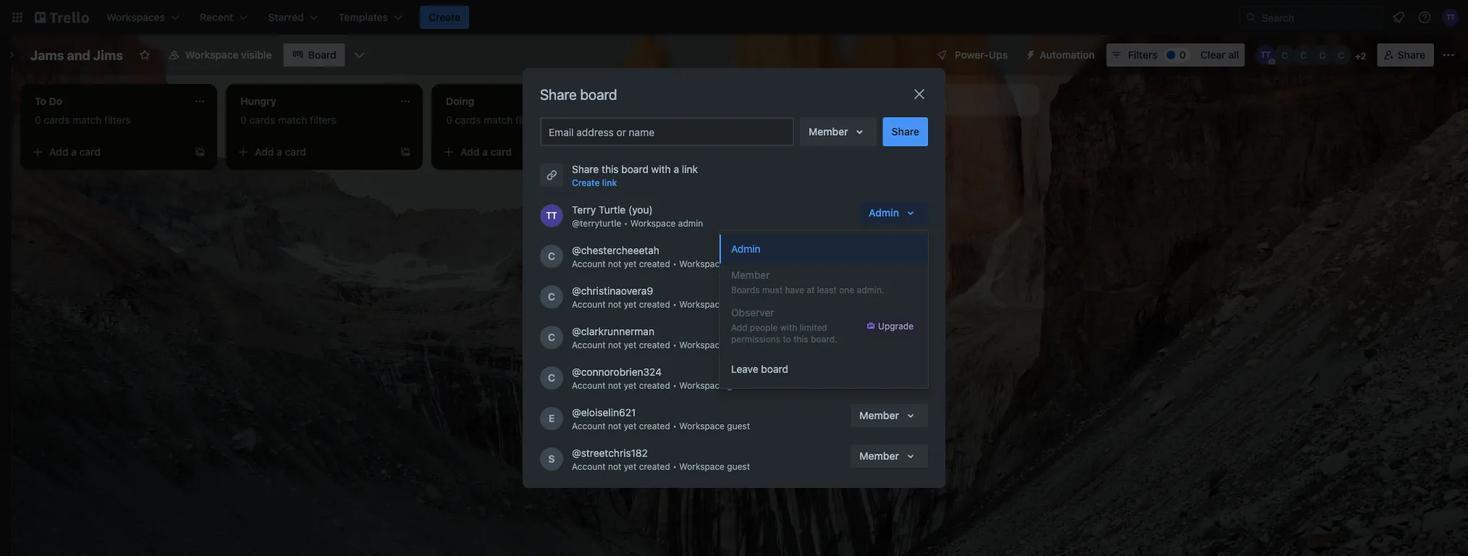 Task type: locate. For each thing, give the bounding box(es) containing it.
1 cards from the left
[[44, 114, 70, 126]]

board link
[[283, 43, 345, 67]]

not
[[608, 258, 622, 269], [608, 299, 622, 309], [608, 340, 622, 350], [608, 380, 622, 390], [608, 421, 622, 431], [608, 461, 622, 471]]

yet down @streetchris182
[[624, 461, 637, 471]]

yet down the @connorobrien324
[[624, 380, 637, 390]]

with inside share this board with a link create link
[[651, 163, 671, 175]]

1 horizontal spatial this
[[794, 334, 809, 344]]

created inside @christinaovera9 account not yet created • workspace guest
[[639, 299, 670, 309]]

board up create from template… icon
[[580, 85, 617, 102]]

2 yet from the top
[[624, 299, 637, 309]]

christinaovera9 (christinaovera9) image down chestercheeetah (chestercheeetah) icon
[[540, 285, 563, 308]]

visible
[[241, 49, 272, 61]]

1 vertical spatial this
[[794, 334, 809, 344]]

admin inside admin button
[[731, 243, 761, 255]]

2 guest from the top
[[727, 299, 750, 309]]

not down @clarkrunnerman
[[608, 340, 622, 350]]

• up @eloiselin621 account not yet created • workspace guest
[[673, 380, 677, 390]]

created for @connorobrien324
[[639, 380, 670, 390]]

not down @chestercheeetah
[[608, 258, 622, 269]]

account inside @christinaovera9 account not yet created • workspace guest
[[572, 299, 606, 309]]

• up @clarkrunnerman account not yet created • workspace guest at bottom
[[673, 299, 677, 309]]

board for share board
[[580, 85, 617, 102]]

0 vertical spatial link
[[682, 163, 698, 175]]

1 created from the top
[[639, 258, 670, 269]]

• for @chestercheeetah
[[673, 258, 677, 269]]

created for @christinaovera9
[[639, 299, 670, 309]]

workspace inside @clarkrunnerman account not yet created • workspace guest
[[679, 340, 725, 350]]

1 vertical spatial connorobrien324 (connorobrien324) image
[[540, 366, 563, 390]]

1 not from the top
[[608, 258, 622, 269]]

2 cards from the left
[[249, 114, 275, 126]]

1 horizontal spatial with
[[780, 322, 797, 332]]

Search field
[[1257, 7, 1384, 28]]

yet down the @christinaovera9 in the bottom of the page
[[624, 299, 637, 309]]

2
[[1361, 51, 1366, 61]]

workspace inside '@streetchris182 account not yet created • workspace guest'
[[679, 461, 725, 471]]

created up @connorobrien324 account not yet created • workspace guest
[[639, 340, 670, 350]]

@streetchris182 account not yet created • workspace guest
[[572, 447, 750, 471]]

1 guest from the top
[[727, 258, 750, 269]]

workspace inside @chestercheeetah account not yet created • workspace guest
[[679, 258, 725, 269]]

1 horizontal spatial create
[[572, 177, 600, 188]]

0 vertical spatial connorobrien324 (connorobrien324) image
[[1331, 45, 1352, 65]]

1 horizontal spatial link
[[682, 163, 698, 175]]

2 0 cards match filters from the left
[[240, 114, 336, 126]]

account inside @chestercheeetah account not yet created • workspace guest
[[572, 258, 606, 269]]

3 c button from the left
[[1312, 45, 1333, 65]]

open information menu image
[[1418, 10, 1432, 25]]

not down the @connorobrien324
[[608, 380, 622, 390]]

created inside @connorobrien324 account not yet created • workspace guest
[[639, 380, 670, 390]]

1 horizontal spatial board
[[621, 163, 649, 175]]

0 cards match filters for fourth add a card button from right
[[35, 114, 131, 126]]

yet inside @eloiselin621 account not yet created • workspace guest
[[624, 421, 637, 431]]

menu
[[720, 230, 928, 388]]

yet for @streetchris182
[[624, 461, 637, 471]]

not for @streetchris182
[[608, 461, 622, 471]]

3 create from template… image from the left
[[811, 146, 822, 158]]

yet down @clarkrunnerman
[[624, 340, 637, 350]]

account inside @eloiselin621 account not yet created • workspace guest
[[572, 421, 606, 431]]

yet for @chestercheeetah
[[624, 258, 637, 269]]

0 vertical spatial board
[[580, 85, 617, 102]]

4 card from the left
[[696, 146, 718, 158]]

c for the right christinaovera9 (christinaovera9) image
[[1301, 50, 1307, 60]]

0 vertical spatial share button
[[1378, 43, 1434, 67]]

this
[[602, 163, 619, 175], [794, 334, 809, 344]]

1 0 cards match filters from the left
[[35, 114, 131, 126]]

with for a
[[651, 163, 671, 175]]

terry turtle (terryturtle) image right all
[[1256, 45, 1276, 65]]

5 account from the top
[[572, 421, 606, 431]]

account for @christinaovera9
[[572, 299, 606, 309]]

people
[[750, 322, 778, 332]]

account for @clarkrunnerman
[[572, 340, 606, 350]]

0 horizontal spatial create
[[429, 11, 461, 23]]

with
[[651, 163, 671, 175], [780, 322, 797, 332]]

workspace inside button
[[185, 49, 239, 61]]

with inside observer add people with limited permissions to this board.
[[780, 322, 797, 332]]

Board name text field
[[23, 43, 130, 67]]

workspace up @eloiselin621 account not yet created • workspace guest
[[679, 380, 725, 390]]

• inside '@streetchris182 account not yet created • workspace guest'
[[673, 461, 677, 471]]

board inside share this board with a link create link
[[621, 163, 649, 175]]

c
[[1282, 50, 1288, 60], [1301, 50, 1307, 60], [1319, 50, 1326, 60], [1338, 50, 1345, 60], [548, 250, 555, 262], [548, 291, 555, 303], [548, 331, 555, 343], [548, 372, 555, 384]]

board
[[308, 49, 336, 61]]

guest for @clarkrunnerman
[[727, 340, 750, 350]]

terry turtle (terryturtle) image
[[1442, 9, 1460, 26], [1256, 45, 1276, 65]]

account inside '@streetchris182 account not yet created • workspace guest'
[[572, 461, 606, 471]]

4 cards from the left
[[661, 114, 687, 126]]

3 created from the top
[[639, 340, 670, 350]]

yet inside '@streetchris182 account not yet created • workspace guest'
[[624, 461, 637, 471]]

workspace down admin
[[679, 258, 725, 269]]

5 not from the top
[[608, 421, 622, 431]]

yet
[[624, 258, 637, 269], [624, 299, 637, 309], [624, 340, 637, 350], [624, 380, 637, 390], [624, 421, 637, 431], [624, 461, 637, 471]]

account for @eloiselin621
[[572, 421, 606, 431]]

0 cards match filters
[[35, 114, 131, 126], [240, 114, 336, 126], [446, 114, 542, 126], [652, 114, 748, 126]]

3 account from the top
[[572, 340, 606, 350]]

create link button
[[572, 175, 617, 190]]

3 add a card from the left
[[460, 146, 512, 158]]

account
[[572, 258, 606, 269], [572, 299, 606, 309], [572, 340, 606, 350], [572, 380, 606, 390], [572, 421, 606, 431], [572, 461, 606, 471]]

workspace up @connorobrien324 account not yet created • workspace guest
[[679, 340, 725, 350]]

3 yet from the top
[[624, 340, 637, 350]]

1 add a card from the left
[[49, 146, 101, 158]]

member
[[809, 126, 848, 138], [731, 269, 770, 281], [860, 409, 899, 421], [860, 450, 899, 462]]

3 filters from the left
[[516, 114, 542, 126]]

6 not from the top
[[608, 461, 622, 471]]

workspace for @connorobrien324
[[679, 380, 725, 390]]

workspace down (you)
[[630, 218, 676, 228]]

@chestercheeetah
[[572, 244, 660, 256]]

account for @chestercheeetah
[[572, 258, 606, 269]]

1 vertical spatial admin
[[731, 243, 761, 255]]

guest inside @clarkrunnerman account not yet created • workspace guest
[[727, 340, 750, 350]]

@eloiselin621
[[572, 407, 636, 418]]

link
[[682, 163, 698, 175], [602, 177, 617, 188]]

board inside button
[[761, 363, 788, 375]]

account down @eloiselin621
[[572, 421, 606, 431]]

connorobrien324 (connorobrien324) image left + on the top of the page
[[1331, 45, 1352, 65]]

1 horizontal spatial christinaovera9 (christinaovera9) image
[[1294, 45, 1314, 65]]

0 vertical spatial christinaovera9 (christinaovera9) image
[[1294, 45, 1314, 65]]

not inside @connorobrien324 account not yet created • workspace guest
[[608, 380, 622, 390]]

admin button
[[720, 235, 928, 264]]

christinaovera9 (christinaovera9) image
[[1294, 45, 1314, 65], [540, 285, 563, 308]]

4 add a card from the left
[[666, 146, 718, 158]]

1 vertical spatial board
[[621, 163, 649, 175]]

cards for 2nd add a card button from left
[[249, 114, 275, 126]]

board
[[580, 85, 617, 102], [621, 163, 649, 175], [761, 363, 788, 375]]

• down @eloiselin621 account not yet created • workspace guest
[[673, 461, 677, 471]]

christinaovera9 (christinaovera9) image down search field
[[1294, 45, 1314, 65]]

1 account from the top
[[572, 258, 606, 269]]

leave board
[[731, 363, 788, 375]]

turtle
[[599, 204, 626, 216]]

• inside @chestercheeetah account not yet created • workspace guest
[[673, 258, 677, 269]]

6 created from the top
[[639, 461, 670, 471]]

yet inside @clarkrunnerman account not yet created • workspace guest
[[624, 340, 637, 350]]

board up (you)
[[621, 163, 649, 175]]

6 account from the top
[[572, 461, 606, 471]]

created up @clarkrunnerman account not yet created • workspace guest at bottom
[[639, 299, 670, 309]]

card
[[79, 146, 101, 158], [285, 146, 306, 158], [491, 146, 512, 158], [696, 146, 718, 158]]

1 horizontal spatial connorobrien324 (connorobrien324) image
[[1331, 45, 1352, 65]]

c for chestercheeetah (chestercheeetah) image
[[1282, 50, 1288, 60]]

star or unstar board image
[[139, 49, 151, 61]]

not down @streetchris182
[[608, 461, 622, 471]]

group
[[720, 230, 928, 355]]

terry turtle (you) @terryturtle • workspace admin
[[572, 204, 703, 228]]

yet inside @connorobrien324 account not yet created • workspace guest
[[624, 380, 637, 390]]

2 create from template… image from the left
[[400, 146, 411, 158]]

account down @clarkrunnerman
[[572, 340, 606, 350]]

1 vertical spatial link
[[602, 177, 617, 188]]

board right leave
[[761, 363, 788, 375]]

add a card
[[49, 146, 101, 158], [255, 146, 306, 158], [460, 146, 512, 158], [666, 146, 718, 158]]

0 horizontal spatial link
[[602, 177, 617, 188]]

workspace inside @connorobrien324 account not yet created • workspace guest
[[679, 380, 725, 390]]

workspace for @christinaovera9
[[679, 299, 725, 309]]

workspace inside terry turtle (you) @terryturtle • workspace admin
[[630, 218, 676, 228]]

not inside @clarkrunnerman account not yet created • workspace guest
[[608, 340, 622, 350]]

0 horizontal spatial this
[[602, 163, 619, 175]]

created down @streetchris182
[[639, 461, 670, 471]]

not inside @christinaovera9 account not yet created • workspace guest
[[608, 299, 622, 309]]

a for first add a card button from the right
[[688, 146, 694, 158]]

account inside @connorobrien324 account not yet created • workspace guest
[[572, 380, 606, 390]]

3 cards from the left
[[455, 114, 481, 126]]

connorobrien324 (connorobrien324) image
[[1331, 45, 1352, 65], [540, 366, 563, 390]]

0 cards match filters for 2nd add a card button from left
[[240, 114, 336, 126]]

this down create from template… icon
[[602, 163, 619, 175]]

share
[[1398, 49, 1426, 61], [540, 85, 577, 102], [892, 126, 920, 138], [572, 163, 599, 175]]

• inside @connorobrien324 account not yet created • workspace guest
[[673, 380, 677, 390]]

account down the @christinaovera9 in the bottom of the page
[[572, 299, 606, 309]]

not for @eloiselin621
[[608, 421, 622, 431]]

workspace
[[185, 49, 239, 61], [630, 218, 676, 228], [679, 258, 725, 269], [679, 299, 725, 309], [679, 340, 725, 350], [679, 380, 725, 390], [679, 421, 725, 431], [679, 461, 725, 471]]

share button down 0 notifications image
[[1378, 43, 1434, 67]]

3 not from the top
[[608, 340, 622, 350]]

0
[[1180, 49, 1186, 61], [35, 114, 41, 126], [240, 114, 247, 126], [446, 114, 452, 126], [652, 114, 658, 126]]

add inside observer add people with limited permissions to this board.
[[731, 322, 748, 332]]

created for @chestercheeetah
[[639, 258, 670, 269]]

filters for 2nd add a card button from the right
[[516, 114, 542, 126]]

5 guest from the top
[[727, 421, 750, 431]]

2 match from the left
[[278, 114, 307, 126]]

• up @connorobrien324 account not yet created • workspace guest
[[673, 340, 677, 350]]

jims
[[93, 47, 123, 63]]

a for fourth add a card button from right
[[71, 146, 77, 158]]

1 match from the left
[[72, 114, 102, 126]]

0 horizontal spatial admin
[[731, 243, 761, 255]]

account down the @connorobrien324
[[572, 380, 606, 390]]

not for @chestercheeetah
[[608, 258, 622, 269]]

1 card from the left
[[79, 146, 101, 158]]

4 account from the top
[[572, 380, 606, 390]]

add a card for 2nd add a card button from the right
[[460, 146, 512, 158]]

1 yet from the top
[[624, 258, 637, 269]]

yet down @chestercheeetah
[[624, 258, 637, 269]]

guest inside @christinaovera9 account not yet created • workspace guest
[[727, 299, 750, 309]]

guest inside '@streetchris182 account not yet created • workspace guest'
[[727, 461, 750, 471]]

1 create from template… image from the left
[[194, 146, 206, 158]]

2 not from the top
[[608, 299, 622, 309]]

workspace left visible
[[185, 49, 239, 61]]

streetchris182 (streetchris182) image
[[540, 447, 563, 471]]

0 horizontal spatial terry turtle (terryturtle) image
[[1256, 45, 1276, 65]]

account inside @clarkrunnerman account not yet created • workspace guest
[[572, 340, 606, 350]]

created inside '@streetchris182 account not yet created • workspace guest'
[[639, 461, 670, 471]]

and
[[67, 47, 90, 63]]

link down email address or name text field
[[682, 163, 698, 175]]

c for chestercheeetah (chestercheeetah) icon
[[548, 250, 555, 262]]

e
[[549, 412, 555, 424]]

guest inside @connorobrien324 account not yet created • workspace guest
[[727, 380, 750, 390]]

2 horizontal spatial board
[[761, 363, 788, 375]]

observer add people with limited permissions to this board.
[[731, 307, 837, 344]]

admin inside admin popup button
[[869, 207, 899, 219]]

not down @eloiselin621
[[608, 421, 622, 431]]

5 created from the top
[[639, 421, 670, 431]]

share button down add another list
[[883, 117, 928, 146]]

workspace left observer at bottom
[[679, 299, 725, 309]]

add a card for 2nd add a card button from left
[[255, 146, 306, 158]]

6 guest from the top
[[727, 461, 750, 471]]

admin button
[[860, 201, 928, 224]]

share button
[[1378, 43, 1434, 67], [883, 117, 928, 146]]

account down @chestercheeetah
[[572, 258, 606, 269]]

2 filters from the left
[[310, 114, 336, 126]]

terry turtle (terryturtle) image right open information menu icon at the top right
[[1442, 9, 1460, 26]]

• up @christinaovera9 account not yet created • workspace guest
[[673, 258, 677, 269]]

member inside member boards must have at least one admin.
[[731, 269, 770, 281]]

menu containing admin
[[720, 230, 928, 388]]

0 vertical spatial this
[[602, 163, 619, 175]]

filters
[[104, 114, 131, 126], [310, 114, 336, 126], [516, 114, 542, 126], [721, 114, 748, 126]]

workspace for @chestercheeetah
[[679, 258, 725, 269]]

6 yet from the top
[[624, 461, 637, 471]]

0 vertical spatial create
[[429, 11, 461, 23]]

not inside @eloiselin621 account not yet created • workspace guest
[[608, 421, 622, 431]]

•
[[624, 218, 628, 228], [673, 258, 677, 269], [673, 299, 677, 309], [673, 340, 677, 350], [673, 380, 677, 390], [673, 421, 677, 431], [673, 461, 677, 471]]

guest inside @eloiselin621 account not yet created • workspace guest
[[727, 421, 750, 431]]

2 add a card from the left
[[255, 146, 306, 158]]

another
[[891, 94, 928, 106]]

• inside @clarkrunnerman account not yet created • workspace guest
[[673, 340, 677, 350]]

created inside @clarkrunnerman account not yet created • workspace guest
[[639, 340, 670, 350]]

• up '@streetchris182 account not yet created • workspace guest'
[[673, 421, 677, 431]]

cards
[[44, 114, 70, 126], [249, 114, 275, 126], [455, 114, 481, 126], [661, 114, 687, 126]]

0 horizontal spatial board
[[580, 85, 617, 102]]

this right to
[[794, 334, 809, 344]]

4 created from the top
[[639, 380, 670, 390]]

0 vertical spatial with
[[651, 163, 671, 175]]

4 match from the left
[[689, 114, 718, 126]]

group containing admin
[[720, 230, 928, 355]]

admin
[[869, 207, 899, 219], [731, 243, 761, 255]]

0 vertical spatial terry turtle (terryturtle) image
[[1442, 9, 1460, 26]]

clear
[[1201, 49, 1226, 61]]

not inside @chestercheeetah account not yet created • workspace guest
[[608, 258, 622, 269]]

workspace down @eloiselin621 account not yet created • workspace guest
[[679, 461, 725, 471]]

create from template… image
[[194, 146, 206, 158], [400, 146, 411, 158], [811, 146, 822, 158]]

1 vertical spatial member button
[[851, 445, 928, 468]]

1 vertical spatial christinaovera9 (christinaovera9) image
[[540, 285, 563, 308]]

• for @streetchris182
[[673, 461, 677, 471]]

link up the turtle
[[602, 177, 617, 188]]

c for leftmost christinaovera9 (christinaovera9) image
[[548, 291, 555, 303]]

with up to
[[780, 322, 797, 332]]

4 yet from the top
[[624, 380, 637, 390]]

member for the bottommost member popup button
[[860, 450, 899, 462]]

guest inside @chestercheeetah account not yet created • workspace guest
[[727, 258, 750, 269]]

connorobrien324 (connorobrien324) image up e at the bottom of page
[[540, 366, 563, 390]]

match for 2nd add a card button from the right
[[484, 114, 513, 126]]

1 filters from the left
[[104, 114, 131, 126]]

• down the turtle
[[624, 218, 628, 228]]

member button
[[800, 117, 877, 146], [851, 445, 928, 468]]

3 0 cards match filters from the left
[[446, 114, 542, 126]]

with down email address or name text field
[[651, 163, 671, 175]]

add
[[869, 94, 888, 106], [49, 146, 68, 158], [255, 146, 274, 158], [460, 146, 480, 158], [666, 146, 685, 158], [731, 322, 748, 332]]

not down the @christinaovera9 in the bottom of the page
[[608, 299, 622, 309]]

2 horizontal spatial create from template… image
[[811, 146, 822, 158]]

created
[[639, 258, 670, 269], [639, 299, 670, 309], [639, 340, 670, 350], [639, 380, 670, 390], [639, 421, 670, 431], [639, 461, 670, 471]]

filters
[[1128, 49, 1158, 61]]

yet inside @chestercheeetah account not yet created • workspace guest
[[624, 258, 637, 269]]

@chestercheeetah account not yet created • workspace guest
[[572, 244, 750, 269]]

1 vertical spatial with
[[780, 322, 797, 332]]

1 vertical spatial share button
[[883, 117, 928, 146]]

account down @streetchris182
[[572, 461, 606, 471]]

3 match from the left
[[484, 114, 513, 126]]

to
[[783, 334, 791, 344]]

c button
[[1275, 45, 1295, 65], [1294, 45, 1314, 65], [1312, 45, 1333, 65], [1331, 45, 1352, 65]]

2 created from the top
[[639, 299, 670, 309]]

one
[[839, 285, 854, 295]]

1 vertical spatial create
[[572, 177, 600, 188]]

1 horizontal spatial admin
[[869, 207, 899, 219]]

workspace visible
[[185, 49, 272, 61]]

workspace inside @eloiselin621 account not yet created • workspace guest
[[679, 421, 725, 431]]

add another list
[[869, 94, 945, 106]]

clear all
[[1201, 49, 1239, 61]]

add another list button
[[843, 84, 1040, 116]]

jams
[[30, 47, 64, 63]]

+ 2
[[1355, 51, 1366, 61]]

cards for 2nd add a card button from the right
[[455, 114, 481, 126]]

guest
[[727, 258, 750, 269], [727, 299, 750, 309], [727, 340, 750, 350], [727, 380, 750, 390], [727, 421, 750, 431], [727, 461, 750, 471]]

ups
[[989, 49, 1008, 61]]

0 notifications image
[[1390, 9, 1407, 26]]

0 horizontal spatial create from template… image
[[194, 146, 206, 158]]

created up @christinaovera9 account not yet created • workspace guest
[[639, 258, 670, 269]]

4 guest from the top
[[727, 380, 750, 390]]

0 vertical spatial admin
[[869, 207, 899, 219]]

a
[[71, 146, 77, 158], [277, 146, 282, 158], [482, 146, 488, 158], [688, 146, 694, 158], [674, 163, 679, 175]]

yet inside @christinaovera9 account not yet created • workspace guest
[[624, 299, 637, 309]]

member boards must have at least one admin.
[[731, 269, 884, 295]]

2 vertical spatial board
[[761, 363, 788, 375]]

workspace up '@streetchris182 account not yet created • workspace guest'
[[679, 421, 725, 431]]

member inside dropdown button
[[860, 409, 899, 421]]

created inside @eloiselin621 account not yet created • workspace guest
[[639, 421, 670, 431]]

4 0 cards match filters from the left
[[652, 114, 748, 126]]

5 yet from the top
[[624, 421, 637, 431]]

all
[[1228, 49, 1239, 61]]

admin up 'boards'
[[731, 243, 761, 255]]

add a card for first add a card button from the right
[[666, 146, 718, 158]]

created up @eloiselin621 account not yet created • workspace guest
[[639, 380, 670, 390]]

yet down @eloiselin621
[[624, 421, 637, 431]]

yet for @connorobrien324
[[624, 380, 637, 390]]

• inside @eloiselin621 account not yet created • workspace guest
[[673, 421, 677, 431]]

created inside @chestercheeetah account not yet created • workspace guest
[[639, 258, 670, 269]]

2 account from the top
[[572, 299, 606, 309]]

not inside '@streetchris182 account not yet created • workspace guest'
[[608, 461, 622, 471]]

created up '@streetchris182 account not yet created • workspace guest'
[[639, 421, 670, 431]]

a for 2nd add a card button from the right
[[482, 146, 488, 158]]

workspace inside @christinaovera9 account not yet created • workspace guest
[[679, 299, 725, 309]]

1 horizontal spatial create from template… image
[[400, 146, 411, 158]]

admin up admin button at the top
[[869, 207, 899, 219]]

1 add a card button from the left
[[26, 140, 188, 164]]

3 guest from the top
[[727, 340, 750, 350]]

create
[[429, 11, 461, 23], [572, 177, 600, 188]]

• for @connorobrien324
[[673, 380, 677, 390]]

• inside @christinaovera9 account not yet created • workspace guest
[[673, 299, 677, 309]]

add a card button
[[26, 140, 188, 164], [232, 140, 394, 164], [437, 140, 599, 164], [643, 140, 805, 164]]

admin for admin popup button
[[869, 207, 899, 219]]

0 horizontal spatial with
[[651, 163, 671, 175]]

4 not from the top
[[608, 380, 622, 390]]

terry turtle (terryturtle) image
[[540, 204, 563, 227]]



Task type: describe. For each thing, give the bounding box(es) containing it.
not for @clarkrunnerman
[[608, 340, 622, 350]]

create from template… image
[[605, 146, 617, 158]]

add inside add another list button
[[869, 94, 888, 106]]

member button
[[851, 404, 928, 427]]

guest for @eloiselin621
[[727, 421, 750, 431]]

0 vertical spatial member button
[[800, 117, 877, 146]]

not for @connorobrien324
[[608, 380, 622, 390]]

account for @streetchris182
[[572, 461, 606, 471]]

4 add a card button from the left
[[643, 140, 805, 164]]

filters for 2nd add a card button from left
[[310, 114, 336, 126]]

least
[[817, 285, 837, 295]]

workspace visible button
[[159, 43, 281, 67]]

4 filters from the left
[[721, 114, 748, 126]]

1 vertical spatial terry turtle (terryturtle) image
[[1256, 45, 1276, 65]]

admin for admin button at the top
[[731, 243, 761, 255]]

guest for @connorobrien324
[[727, 380, 750, 390]]

workspace for @streetchris182
[[679, 461, 725, 471]]

limited
[[800, 322, 827, 332]]

sm image
[[1020, 43, 1040, 64]]

workspace for @eloiselin621
[[679, 421, 725, 431]]

share inside share this board with a link create link
[[572, 163, 599, 175]]

at
[[807, 285, 815, 295]]

clarkrunnerman (clarkrunnerman) image
[[1312, 45, 1333, 65]]

c for connorobrien324 (connorobrien324) icon to the left
[[548, 372, 555, 384]]

s
[[548, 453, 555, 465]]

c for connorobrien324 (connorobrien324) icon to the top
[[1338, 50, 1345, 60]]

create inside share this board with a link create link
[[572, 177, 600, 188]]

4 c button from the left
[[1331, 45, 1352, 65]]

power-ups button
[[926, 43, 1017, 67]]

create button
[[420, 6, 469, 29]]

observer
[[731, 307, 774, 319]]

yet for @christinaovera9
[[624, 299, 637, 309]]

@clarkrunnerman
[[572, 325, 655, 337]]

must
[[762, 285, 783, 295]]

primary element
[[0, 0, 1468, 35]]

upgrade button
[[864, 319, 917, 333]]

automation
[[1040, 49, 1095, 61]]

admin
[[678, 218, 703, 228]]

with for limited
[[780, 322, 797, 332]]

c for clarkrunnerman (clarkrunnerman) icon
[[1319, 50, 1326, 60]]

power-
[[955, 49, 989, 61]]

@clarkrunnerman account not yet created • workspace guest
[[572, 325, 750, 350]]

yet for @eloiselin621
[[624, 421, 637, 431]]

account for @connorobrien324
[[572, 380, 606, 390]]

Email address or name text field
[[549, 122, 791, 142]]

@christinaovera9
[[572, 285, 653, 297]]

@connorobrien324
[[572, 366, 662, 378]]

2 card from the left
[[285, 146, 306, 158]]

automation button
[[1020, 43, 1104, 67]]

admin.
[[857, 285, 884, 295]]

• for @christinaovera9
[[673, 299, 677, 309]]

board for leave board
[[761, 363, 788, 375]]

not for @christinaovera9
[[608, 299, 622, 309]]

created for @clarkrunnerman
[[639, 340, 670, 350]]

search image
[[1245, 12, 1257, 23]]

1 horizontal spatial share button
[[1378, 43, 1434, 67]]

add for 2nd add a card button from the right
[[460, 146, 480, 158]]

permissions
[[731, 334, 781, 344]]

created for @streetchris182
[[639, 461, 670, 471]]

create from template… image for 2nd add a card button from left
[[400, 146, 411, 158]]

close image
[[911, 85, 928, 103]]

this inside share this board with a link create link
[[602, 163, 619, 175]]

this inside observer add people with limited permissions to this board.
[[794, 334, 809, 344]]

clarkrunnerman (clarkrunnerman) image
[[540, 326, 563, 349]]

power-ups
[[955, 49, 1008, 61]]

add for 2nd add a card button from left
[[255, 146, 274, 158]]

1 c button from the left
[[1275, 45, 1295, 65]]

customize views image
[[352, 48, 367, 62]]

guest for @christinaovera9
[[727, 299, 750, 309]]

add for first add a card button from the right
[[666, 146, 685, 158]]

create from template… image for fourth add a card button from right
[[194, 146, 206, 158]]

clear all button
[[1195, 43, 1245, 67]]

match for fourth add a card button from right
[[72, 114, 102, 126]]

0 horizontal spatial share button
[[883, 117, 928, 146]]

have
[[785, 285, 804, 295]]

chestercheeetah (chestercheeetah) image
[[540, 245, 563, 268]]

eloiselin621 (eloiselin621) image
[[540, 407, 563, 430]]

(you)
[[628, 204, 653, 216]]

share this board with a link create link
[[572, 163, 698, 188]]

• inside terry turtle (you) @terryturtle • workspace admin
[[624, 218, 628, 228]]

add a card for fourth add a card button from right
[[49, 146, 101, 158]]

switch to… image
[[10, 10, 25, 25]]

create from template… image for first add a card button from the right
[[811, 146, 822, 158]]

a inside share this board with a link create link
[[674, 163, 679, 175]]

guest for @chestercheeetah
[[727, 258, 750, 269]]

workspace for @clarkrunnerman
[[679, 340, 725, 350]]

leave board button
[[720, 355, 928, 384]]

create inside create button
[[429, 11, 461, 23]]

• for @eloiselin621
[[673, 421, 677, 431]]

upgrade
[[878, 321, 914, 331]]

chestercheeetah (chestercheeetah) image
[[1275, 45, 1295, 65]]

@streetchris182
[[572, 447, 648, 459]]

3 add a card button from the left
[[437, 140, 599, 164]]

board.
[[811, 334, 837, 344]]

0 horizontal spatial christinaovera9 (christinaovera9) image
[[540, 285, 563, 308]]

guest for @streetchris182
[[727, 461, 750, 471]]

0 horizontal spatial connorobrien324 (connorobrien324) image
[[540, 366, 563, 390]]

@terryturtle
[[572, 218, 621, 228]]

share board
[[540, 85, 617, 102]]

yet for @clarkrunnerman
[[624, 340, 637, 350]]

list
[[930, 94, 945, 106]]

member for member dropdown button
[[860, 409, 899, 421]]

@connorobrien324 account not yet created • workspace guest
[[572, 366, 750, 390]]

jams and jims
[[30, 47, 123, 63]]

leave
[[731, 363, 758, 375]]

add for fourth add a card button from right
[[49, 146, 68, 158]]

• for @clarkrunnerman
[[673, 340, 677, 350]]

@christinaovera9 account not yet created • workspace guest
[[572, 285, 750, 309]]

1 horizontal spatial terry turtle (terryturtle) image
[[1442, 9, 1460, 26]]

boards
[[731, 285, 760, 295]]

@eloiselin621 account not yet created • workspace guest
[[572, 407, 750, 431]]

member for the top member popup button
[[809, 126, 848, 138]]

3 card from the left
[[491, 146, 512, 158]]

created for @eloiselin621
[[639, 421, 670, 431]]

+
[[1355, 51, 1361, 61]]

cards for fourth add a card button from right
[[44, 114, 70, 126]]

a for 2nd add a card button from left
[[277, 146, 282, 158]]

0 cards match filters for 2nd add a card button from the right
[[446, 114, 542, 126]]

2 c button from the left
[[1294, 45, 1314, 65]]

c for clarkrunnerman (clarkrunnerman) image
[[548, 331, 555, 343]]

2 add a card button from the left
[[232, 140, 394, 164]]

filters for fourth add a card button from right
[[104, 114, 131, 126]]

show menu image
[[1442, 48, 1456, 62]]

match for 2nd add a card button from left
[[278, 114, 307, 126]]

terry
[[572, 204, 596, 216]]



Task type: vqa. For each thing, say whether or not it's contained in the screenshot.
with in Share This Board With A Link Create Link
yes



